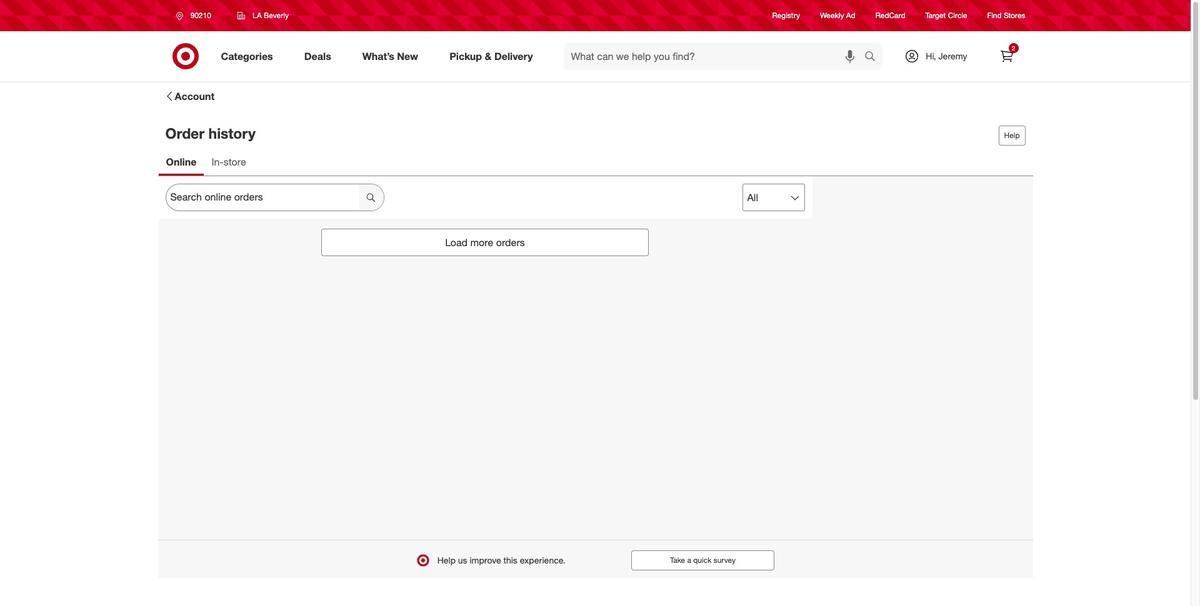 Task type: locate. For each thing, give the bounding box(es) containing it.
la beverly button
[[229, 4, 297, 27]]

search button
[[859, 43, 889, 73]]

0 vertical spatial help
[[1005, 131, 1020, 140]]

help for help
[[1005, 131, 1020, 140]]

weekly ad
[[820, 11, 856, 20]]

help button
[[999, 126, 1026, 146]]

find stores link
[[988, 10, 1026, 21]]

target
[[926, 11, 946, 20]]

None text field
[[165, 184, 384, 212]]

registry link
[[773, 10, 800, 21]]

1 vertical spatial help
[[438, 556, 456, 566]]

more
[[470, 237, 494, 249]]

&
[[485, 50, 492, 62]]

90210
[[190, 11, 211, 20]]

take a quick survey
[[670, 556, 736, 566]]

online
[[166, 155, 197, 168]]

deals link
[[294, 43, 347, 70]]

2 link
[[993, 43, 1021, 70]]

weekly ad link
[[820, 10, 856, 21]]

in-
[[212, 155, 224, 168]]

search
[[859, 51, 889, 64]]

weekly
[[820, 11, 844, 20]]

target circle link
[[926, 10, 968, 21]]

1 horizontal spatial help
[[1005, 131, 1020, 140]]

delivery
[[495, 50, 533, 62]]

help us improve this experience.
[[438, 556, 566, 566]]

redcard
[[876, 11, 906, 20]]

90210 button
[[168, 4, 224, 27]]

order history
[[165, 124, 256, 142]]

help
[[1005, 131, 1020, 140], [438, 556, 456, 566]]

0 horizontal spatial help
[[438, 556, 456, 566]]

redcard link
[[876, 10, 906, 21]]

la beverly
[[253, 11, 289, 20]]

help inside button
[[1005, 131, 1020, 140]]

2
[[1012, 44, 1016, 52]]

survey
[[714, 556, 736, 566]]

registry
[[773, 11, 800, 20]]



Task type: describe. For each thing, give the bounding box(es) containing it.
in-store
[[212, 155, 246, 168]]

store
[[224, 155, 246, 168]]

ad
[[847, 11, 856, 20]]

a
[[687, 556, 692, 566]]

target circle
[[926, 11, 968, 20]]

la
[[253, 11, 262, 20]]

what's
[[363, 50, 395, 62]]

history
[[209, 124, 256, 142]]

circle
[[948, 11, 968, 20]]

help for help us improve this experience.
[[438, 556, 456, 566]]

this
[[504, 556, 518, 566]]

account
[[175, 90, 215, 103]]

us
[[458, 556, 467, 566]]

improve
[[470, 556, 501, 566]]

pickup & delivery
[[450, 50, 533, 62]]

what's new
[[363, 50, 418, 62]]

order
[[165, 124, 205, 142]]

stores
[[1004, 11, 1026, 20]]

take a quick survey button
[[631, 551, 775, 571]]

What can we help you find? suggestions appear below search field
[[564, 43, 868, 70]]

account link
[[163, 89, 215, 104]]

load more orders
[[445, 237, 525, 249]]

categories link
[[210, 43, 289, 70]]

find
[[988, 11, 1002, 20]]

beverly
[[264, 11, 289, 20]]

deals
[[304, 50, 331, 62]]

new
[[397, 50, 418, 62]]

pickup & delivery link
[[439, 43, 549, 70]]

what's new link
[[352, 43, 434, 70]]

categories
[[221, 50, 273, 62]]

pickup
[[450, 50, 482, 62]]

jeremy
[[939, 51, 968, 61]]

take
[[670, 556, 685, 566]]

experience.
[[520, 556, 566, 566]]

orders
[[496, 237, 525, 249]]

in-store link
[[204, 150, 254, 176]]

hi, jeremy
[[926, 51, 968, 61]]

find stores
[[988, 11, 1026, 20]]

load
[[445, 237, 468, 249]]

load more orders button
[[322, 229, 649, 257]]

hi,
[[926, 51, 936, 61]]

quick
[[694, 556, 712, 566]]

online link
[[159, 150, 204, 176]]



Task type: vqa. For each thing, say whether or not it's contained in the screenshot.
Clear inside Brand dialog
no



